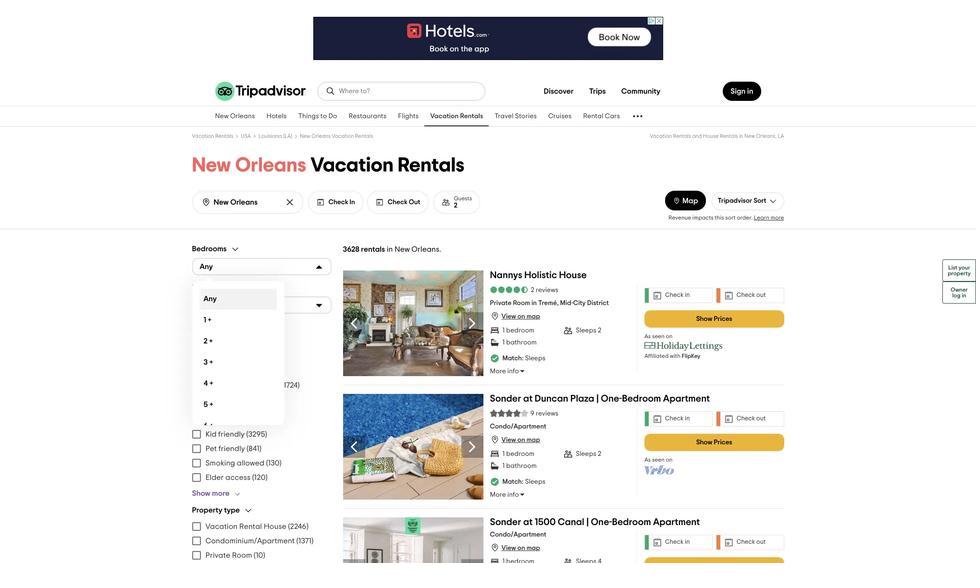Task type: locate. For each thing, give the bounding box(es) containing it.
1 bathroom for nannys
[[503, 339, 537, 346]]

sonder at 1500 canal | one-bedroom apartment link
[[490, 517, 700, 531]]

2 show prices button from the top
[[645, 434, 784, 451]]

at for duncan
[[523, 394, 533, 404]]

private down 'condominium/apartment' on the left bottom of the page
[[205, 552, 230, 559]]

menu
[[192, 335, 331, 392], [192, 427, 331, 485], [192, 519, 331, 563]]

0 horizontal spatial room
[[232, 552, 252, 559]]

3 check out from the top
[[737, 539, 766, 546]]

1 at from the top
[[523, 394, 533, 404]]

your
[[959, 265, 970, 271]]

clear image
[[285, 198, 294, 207]]

(3444)
[[264, 353, 284, 360]]

1 prices from the top
[[714, 316, 732, 322]]

1 vertical spatial bedroom
[[612, 517, 651, 527]]

3 map from the top
[[527, 545, 540, 552]]

1 show prices button from the top
[[645, 310, 784, 328]]

rentals left travel
[[460, 113, 483, 120]]

3 out from the top
[[756, 539, 766, 546]]

view on map button down 1500
[[490, 543, 540, 553]]

at for 1500
[[523, 517, 533, 527]]

one- for plaza
[[601, 394, 622, 404]]

show all button
[[192, 396, 221, 406]]

0 vertical spatial more info
[[490, 368, 519, 375]]

2 friendly from the top
[[219, 445, 245, 453]]

view on map down the 9
[[502, 437, 540, 444]]

vacation down new orleans link
[[192, 134, 214, 139]]

view on map button down tremé,
[[490, 312, 540, 321]]

1 horizontal spatial rental
[[583, 113, 604, 120]]

access
[[225, 474, 251, 481]]

order.
[[737, 215, 753, 220]]

2 prices from the top
[[714, 439, 732, 446]]

| for canal
[[586, 517, 589, 527]]

show
[[696, 316, 712, 322], [192, 397, 210, 405], [696, 439, 712, 446], [192, 490, 210, 497]]

0 vertical spatial seen
[[652, 333, 665, 339]]

plaza
[[570, 394, 594, 404]]

pet friendly (841)
[[205, 445, 261, 453]]

with
[[670, 353, 681, 359]]

as up 'vrbo.com logo'
[[645, 457, 651, 463]]

usa link
[[241, 134, 251, 139]]

menu containing vacation rental house (2246)
[[192, 519, 331, 563]]

louisiana (la) link
[[258, 134, 292, 139]]

| right plaza
[[596, 394, 599, 404]]

view on map button for sonder
[[490, 435, 540, 445]]

advertisement region
[[313, 17, 663, 60]]

bedroom for nannys
[[506, 327, 535, 334]]

house up condominium/apartment (1371)
[[264, 523, 286, 530]]

0 horizontal spatial rental
[[239, 523, 262, 530]]

2 more from the top
[[490, 492, 506, 498]]

2 map from the top
[[527, 437, 540, 444]]

friendly for pet
[[219, 445, 245, 453]]

apartment for sonder at duncan plaza | one-bedroom apartment
[[663, 394, 710, 404]]

hotels link
[[261, 106, 293, 126]]

1 show prices from the top
[[696, 316, 732, 322]]

1 vertical spatial sleeps 2
[[576, 451, 601, 458]]

condominium/apartment
[[205, 537, 295, 545]]

2 info from the top
[[507, 492, 519, 498]]

search image left search search box
[[201, 198, 211, 207]]

0 vertical spatial any button
[[192, 258, 331, 275]]

1 horizontal spatial room
[[513, 300, 530, 307]]

0 vertical spatial apartment
[[663, 394, 710, 404]]

map down the 9
[[527, 437, 540, 444]]

3628 rentals in new orleans.
[[343, 245, 441, 253]]

0 horizontal spatial search image
[[201, 198, 211, 207]]

0 horizontal spatial more
[[212, 490, 230, 497]]

1 vertical spatial show prices button
[[645, 434, 784, 451]]

1 vertical spatial more
[[490, 492, 506, 498]]

+ for 1 +
[[208, 316, 212, 324]]

2 out from the top
[[756, 416, 766, 422]]

1 vertical spatial 1 bedroom
[[503, 451, 535, 458]]

group containing amenities
[[192, 321, 331, 406]]

1 horizontal spatial vacation rentals link
[[425, 106, 489, 126]]

match:
[[503, 355, 524, 362], [503, 479, 524, 486]]

1 out from the top
[[756, 292, 766, 299]]

1 vertical spatial sonder
[[490, 517, 521, 527]]

1 vertical spatial search image
[[201, 198, 211, 207]]

0 vertical spatial match:
[[503, 355, 524, 362]]

prices
[[714, 316, 732, 322], [714, 439, 732, 446]]

guests
[[454, 195, 472, 201]]

vrbo.com logo image
[[645, 465, 675, 475]]

friendly up pet friendly (841) at bottom
[[218, 430, 245, 438]]

list box
[[192, 281, 284, 437]]

view on map down tremé,
[[502, 313, 540, 320]]

seen up 'vrbo.com logo'
[[652, 457, 665, 463]]

vacation rentals left travel
[[430, 113, 483, 120]]

match: for sonder
[[503, 479, 524, 486]]

1 check out from the top
[[737, 292, 766, 299]]

holidaylettings.com logo image
[[645, 342, 723, 351]]

one- right canal
[[591, 517, 612, 527]]

2 check out from the top
[[737, 416, 766, 422]]

2 1 bathroom from the top
[[503, 463, 537, 470]]

3 check in from the top
[[665, 539, 690, 546]]

1 vertical spatial condo/apartment
[[490, 531, 546, 538]]

0 vertical spatial friendly
[[218, 430, 245, 438]]

2 inside group
[[204, 337, 208, 345]]

view on map down 1500
[[502, 545, 540, 552]]

room down 'condominium/apartment' on the left bottom of the page
[[232, 552, 252, 559]]

menu containing internet or wifi (3532)
[[192, 335, 331, 392]]

1 bedroom down the 9
[[503, 451, 535, 458]]

rental left cars
[[583, 113, 604, 120]]

0 vertical spatial more
[[771, 215, 784, 220]]

1 match: from the top
[[503, 355, 524, 362]]

1 vertical spatial one-
[[591, 517, 612, 527]]

menu for amenities
[[192, 335, 331, 392]]

1 view on map from the top
[[502, 313, 540, 320]]

0 horizontal spatial |
[[586, 517, 589, 527]]

1 info from the top
[[507, 368, 519, 375]]

+ right 4
[[210, 380, 213, 387]]

1 bathroom from the top
[[506, 339, 537, 346]]

1 vertical spatial vacation rentals
[[192, 134, 233, 139]]

info for nannys
[[507, 368, 519, 375]]

out for nannys holistic house
[[756, 292, 766, 299]]

2 match: from the top
[[503, 479, 524, 486]]

1 horizontal spatial search image
[[326, 87, 335, 96]]

more for nannys holistic house
[[490, 368, 506, 375]]

property
[[948, 271, 971, 276]]

1 vertical spatial menu
[[192, 427, 331, 485]]

1 1 bathroom from the top
[[503, 339, 537, 346]]

2 vertical spatial view
[[502, 545, 516, 552]]

friendly down kid friendly (3295)
[[219, 445, 245, 453]]

1 vertical spatial view on map button
[[490, 435, 540, 445]]

1 vertical spatial show prices
[[696, 439, 732, 446]]

1 vertical spatial check out
[[737, 416, 766, 422]]

1
[[204, 316, 206, 324], [503, 327, 505, 334], [503, 339, 505, 346], [503, 451, 505, 458], [503, 463, 505, 470]]

vacation rentals link
[[425, 106, 489, 126], [192, 134, 233, 139]]

room
[[513, 300, 530, 307], [232, 552, 252, 559]]

district
[[587, 300, 609, 307]]

nannys holistic house link
[[490, 270, 587, 284]]

bedroom inside sonder at duncan plaza | one-bedroom apartment link
[[622, 394, 661, 404]]

check out
[[388, 199, 420, 205]]

+ up air
[[209, 337, 213, 345]]

and
[[692, 134, 702, 139]]

1 vertical spatial orleans
[[312, 134, 331, 139]]

view on map for sonder
[[502, 437, 540, 444]]

1 vertical spatial reviews
[[536, 410, 559, 417]]

1 vertical spatial |
[[586, 517, 589, 527]]

2 match: sleeps from the top
[[503, 479, 546, 486]]

0 vertical spatial check in
[[665, 292, 690, 299]]

2 vertical spatial house
[[264, 523, 286, 530]]

show prices button for nannys holistic house
[[645, 310, 784, 328]]

2 group from the top
[[192, 283, 331, 314]]

1 vertical spatial view
[[502, 437, 516, 444]]

1 sonder from the top
[[490, 394, 521, 404]]

0 vertical spatial map
[[527, 313, 540, 320]]

2 at from the top
[[523, 517, 533, 527]]

2 sonder from the top
[[490, 517, 521, 527]]

community
[[621, 87, 661, 95]]

0 horizontal spatial private
[[205, 552, 230, 559]]

1 group from the top
[[192, 244, 331, 437]]

more
[[771, 215, 784, 220], [212, 490, 230, 497]]

list your property button
[[943, 260, 976, 282]]

3 group from the top
[[192, 321, 331, 406]]

1 as from the top
[[645, 333, 651, 339]]

sonder left 1500
[[490, 517, 521, 527]]

2 as from the top
[[645, 457, 651, 463]]

1 vertical spatial house
[[559, 270, 587, 280]]

as for sonder at duncan plaza | one-bedroom apartment
[[645, 457, 651, 463]]

1 vertical spatial private
[[205, 552, 230, 559]]

2 more info from the top
[[490, 492, 519, 498]]

1 vertical spatial 1 bathroom
[[503, 463, 537, 470]]

type
[[224, 507, 240, 514]]

in
[[747, 87, 753, 95], [739, 134, 743, 139], [387, 245, 393, 253], [685, 292, 690, 299], [962, 293, 966, 298], [532, 300, 537, 307], [685, 416, 690, 422], [685, 539, 690, 546]]

sleeps
[[576, 327, 596, 334], [525, 355, 546, 362], [576, 451, 596, 458], [525, 479, 546, 486]]

menu containing kid friendly (3295)
[[192, 427, 331, 485]]

1 bedroom down 'private room in tremé, mid-city district'
[[503, 327, 535, 334]]

rental
[[583, 113, 604, 120], [239, 523, 262, 530]]

show prices for sonder at duncan plaza | one-bedroom apartment
[[696, 439, 732, 446]]

1 more info from the top
[[490, 368, 519, 375]]

0 horizontal spatial vacation rentals
[[192, 134, 233, 139]]

as seen on up 'vrbo.com logo'
[[645, 457, 673, 463]]

out
[[756, 292, 766, 299], [756, 416, 766, 422], [756, 539, 766, 546]]

0 vertical spatial vacation rentals
[[430, 113, 483, 120]]

more inside dropdown button
[[212, 490, 230, 497]]

1 1 bedroom from the top
[[503, 327, 535, 334]]

0 horizontal spatial vacation rentals link
[[192, 134, 233, 139]]

vacation rentals link down new orleans link
[[192, 134, 233, 139]]

elder
[[205, 474, 224, 481]]

view for sonder
[[502, 437, 516, 444]]

room for in
[[513, 300, 530, 307]]

list your property
[[948, 265, 971, 276]]

air
[[205, 353, 215, 360]]

new orleans
[[215, 113, 255, 120]]

0 vertical spatial more
[[490, 368, 506, 375]]

view
[[502, 313, 516, 320], [502, 437, 516, 444], [502, 545, 516, 552]]

group containing bedrooms
[[192, 244, 331, 437]]

vacation rentals and house rentals in new orleans, la
[[650, 134, 784, 139]]

0 vertical spatial info
[[507, 368, 519, 375]]

bedroom for plaza
[[622, 394, 661, 404]]

trips button
[[581, 82, 614, 101]]

on
[[518, 313, 525, 320], [666, 333, 673, 339], [518, 437, 525, 444], [666, 457, 673, 463], [518, 545, 525, 552]]

0 vertical spatial sleeps 2
[[576, 327, 601, 334]]

1 vertical spatial as
[[645, 457, 651, 463]]

sign
[[731, 87, 746, 95]]

condominium/apartment (1371)
[[205, 537, 313, 545]]

1 vertical spatial view on map
[[502, 437, 540, 444]]

any up 1 +
[[200, 301, 213, 309]]

0 vertical spatial one-
[[601, 394, 622, 404]]

as seen on up the affiliated
[[645, 333, 673, 339]]

2 vertical spatial view on map button
[[490, 543, 540, 553]]

reviews for duncan
[[536, 410, 559, 417]]

house inside group
[[264, 523, 286, 530]]

+ for 5 +
[[210, 401, 213, 409]]

view on map button down the 9
[[490, 435, 540, 445]]

more right learn
[[771, 215, 784, 220]]

None search field
[[318, 83, 484, 100]]

private down nannys at the right of the page
[[490, 300, 512, 307]]

1 horizontal spatial vacation rentals
[[430, 113, 483, 120]]

1 vertical spatial at
[[523, 517, 533, 527]]

private
[[490, 300, 512, 307], [205, 552, 230, 559]]

1 view from the top
[[502, 313, 516, 320]]

1 friendly from the top
[[218, 430, 245, 438]]

check out for sonder at 1500 canal | one-bedroom apartment
[[737, 539, 766, 546]]

private inside "menu"
[[205, 552, 230, 559]]

orleans down to
[[312, 134, 331, 139]]

rentals left and
[[673, 134, 691, 139]]

0 vertical spatial bathroom
[[506, 339, 537, 346]]

1 vertical spatial rental
[[239, 523, 262, 530]]

+ right 5
[[210, 401, 213, 409]]

rental inside group
[[239, 523, 262, 530]]

sleeps 2 for house
[[576, 327, 601, 334]]

3 +
[[204, 359, 213, 366]]

1 bedroom from the top
[[506, 327, 535, 334]]

0 vertical spatial view on map
[[502, 313, 540, 320]]

1 +
[[204, 316, 212, 324]]

house right and
[[703, 134, 719, 139]]

2 view on map from the top
[[502, 437, 540, 444]]

4 +
[[204, 380, 213, 387]]

new orleans vacation rentals down new orleans vacation rentals link at the top
[[192, 155, 465, 175]]

1 sleeps 2 from the top
[[576, 327, 601, 334]]

other
[[205, 381, 226, 389]]

1 horizontal spatial more
[[771, 215, 784, 220]]

0 vertical spatial private
[[490, 300, 512, 307]]

friendly
[[218, 430, 245, 438], [219, 445, 245, 453]]

hotels
[[266, 113, 287, 120]]

sonder at duncan plaza | one-bedroom apartment
[[490, 394, 710, 404]]

+ for 2 +
[[209, 337, 213, 345]]

0 vertical spatial prices
[[714, 316, 732, 322]]

search image up do
[[326, 87, 335, 96]]

condo/apartment down the 9
[[490, 424, 546, 430]]

to
[[321, 113, 327, 120]]

reviews right the 9
[[536, 410, 559, 417]]

things to do link
[[293, 106, 343, 126]]

info
[[507, 368, 519, 375], [507, 492, 519, 498]]

+ right 3
[[209, 359, 213, 366]]

at up the 9
[[523, 394, 533, 404]]

map down tremé,
[[527, 313, 540, 320]]

group
[[192, 244, 331, 437], [192, 283, 331, 314], [192, 321, 331, 406], [192, 414, 331, 498], [192, 506, 331, 563]]

orleans
[[230, 113, 255, 120], [312, 134, 331, 139], [235, 155, 306, 175]]

2 1 bedroom from the top
[[503, 451, 535, 458]]

Search search field
[[214, 198, 278, 207]]

3628
[[343, 245, 359, 253]]

0 vertical spatial condo/apartment
[[490, 424, 546, 430]]

private for private room (10)
[[205, 552, 230, 559]]

condo/apartment down 1500
[[490, 531, 546, 538]]

5 group from the top
[[192, 506, 331, 563]]

1 vertical spatial match: sleeps
[[503, 479, 546, 486]]

| right canal
[[586, 517, 589, 527]]

as seen on
[[645, 333, 673, 339], [645, 457, 673, 463]]

2 vertical spatial map
[[527, 545, 540, 552]]

1 vertical spatial seen
[[652, 457, 665, 463]]

rental up 'condominium/apartment' on the left bottom of the page
[[239, 523, 262, 530]]

+ for 4 +
[[210, 380, 213, 387]]

0 vertical spatial as seen on
[[645, 333, 673, 339]]

seen up the affiliated
[[652, 333, 665, 339]]

2 as seen on from the top
[[645, 457, 673, 463]]

+ up 2 +
[[208, 316, 212, 324]]

1 seen from the top
[[652, 333, 665, 339]]

1 bathroom for sonder
[[503, 463, 537, 470]]

house up mid-
[[559, 270, 587, 280]]

2 menu from the top
[[192, 427, 331, 485]]

room for (10)
[[232, 552, 252, 559]]

(1371)
[[296, 537, 313, 545]]

orleans down louisiana
[[235, 155, 306, 175]]

1 view on map button from the top
[[490, 312, 540, 321]]

2 vertical spatial view on map
[[502, 545, 540, 552]]

bedroom down 'private room in tremé, mid-city district'
[[506, 327, 535, 334]]

new orleans link
[[209, 106, 261, 126]]

apartment
[[663, 394, 710, 404], [653, 517, 700, 527]]

+ for 6 +
[[210, 422, 213, 430]]

1 as seen on from the top
[[645, 333, 673, 339]]

vacation rentals link left travel
[[425, 106, 489, 126]]

0 vertical spatial search image
[[326, 87, 335, 96]]

4 group from the top
[[192, 414, 331, 498]]

0 vertical spatial reviews
[[536, 287, 558, 293]]

new orleans vacation rentals down do
[[300, 134, 373, 139]]

0 vertical spatial out
[[756, 292, 766, 299]]

+ for 3 +
[[209, 359, 213, 366]]

2 vertical spatial check out
[[737, 539, 766, 546]]

as up the affiliated
[[645, 333, 651, 339]]

community button
[[614, 82, 668, 101]]

2 view from the top
[[502, 437, 516, 444]]

0 vertical spatial view on map button
[[490, 312, 540, 321]]

0 vertical spatial bedroom
[[506, 327, 535, 334]]

condo/apartment
[[490, 424, 546, 430], [490, 531, 546, 538]]

affiliated
[[645, 353, 669, 359]]

one- right plaza
[[601, 394, 622, 404]]

search image
[[326, 87, 335, 96], [201, 198, 211, 207]]

1 vertical spatial apartment
[[653, 517, 700, 527]]

room left tremé,
[[513, 300, 530, 307]]

vacation right flights at the top of page
[[430, 113, 459, 120]]

3 menu from the top
[[192, 519, 331, 563]]

2 vertical spatial check in
[[665, 539, 690, 546]]

1 vertical spatial out
[[756, 416, 766, 422]]

seen for sonder at duncan plaza | one-bedroom apartment
[[652, 457, 665, 463]]

prices for sonder at duncan plaza | one-bedroom apartment
[[714, 439, 732, 446]]

show prices button for sonder at duncan plaza | one-bedroom apartment
[[645, 434, 784, 451]]

show prices for nannys holistic house
[[696, 316, 732, 322]]

outdoor
[[228, 381, 256, 389]]

+ right 6
[[210, 422, 213, 430]]

more down elder
[[212, 490, 230, 497]]

3 view on map button from the top
[[490, 543, 540, 553]]

1 match: sleeps from the top
[[503, 355, 546, 362]]

bedroom inside sonder at 1500 canal | one-bedroom apartment link
[[612, 517, 651, 527]]

any
[[200, 263, 213, 271], [204, 295, 217, 303], [200, 301, 213, 309]]

2 seen from the top
[[652, 457, 665, 463]]

1 vertical spatial new orleans vacation rentals
[[192, 155, 465, 175]]

check in
[[665, 292, 690, 299], [665, 416, 690, 422], [665, 539, 690, 546]]

orleans up usa
[[230, 113, 255, 120]]

1 vertical spatial check in
[[665, 416, 690, 422]]

map down 1500
[[527, 545, 540, 552]]

in inside owner log in
[[962, 293, 966, 298]]

friendly for kid
[[218, 430, 245, 438]]

show prices button
[[645, 310, 784, 328], [645, 434, 784, 451]]

1 vertical spatial map
[[527, 437, 540, 444]]

check in
[[329, 199, 355, 205]]

show prices
[[696, 316, 732, 322], [696, 439, 732, 446]]

or
[[235, 338, 242, 346]]

1 vertical spatial info
[[507, 492, 519, 498]]

0 vertical spatial |
[[596, 394, 599, 404]]

room inside group
[[232, 552, 252, 559]]

0 vertical spatial 1 bedroom
[[503, 327, 535, 334]]

air conditioning (3444)
[[205, 353, 284, 360]]

1 more from the top
[[490, 368, 506, 375]]

rental cars link
[[577, 106, 626, 126]]

any button
[[192, 258, 331, 275], [192, 296, 331, 314]]

flights link
[[392, 106, 425, 126]]

list box containing any
[[192, 281, 284, 437]]

1 check in from the top
[[665, 292, 690, 299]]

1 inside group
[[204, 316, 206, 324]]

0 vertical spatial menu
[[192, 335, 331, 392]]

2 view on map button from the top
[[490, 435, 540, 445]]

reviews up tremé,
[[536, 287, 558, 293]]

2 sleeps 2 from the top
[[576, 451, 601, 458]]

2 show prices from the top
[[696, 439, 732, 446]]

1 horizontal spatial private
[[490, 300, 512, 307]]

2 bathroom from the top
[[506, 463, 537, 470]]

0 vertical spatial at
[[523, 394, 533, 404]]

0 vertical spatial house
[[703, 134, 719, 139]]

0 vertical spatial view
[[502, 313, 516, 320]]

1 vertical spatial friendly
[[219, 445, 245, 453]]

orleans inside new orleans link
[[230, 113, 255, 120]]

0 vertical spatial bedroom
[[622, 394, 661, 404]]

sonder left duncan
[[490, 394, 521, 404]]

1 menu from the top
[[192, 335, 331, 392]]

2 check in from the top
[[665, 416, 690, 422]]

rentals right and
[[720, 134, 738, 139]]

1 vertical spatial more info
[[490, 492, 519, 498]]

bedroom for sonder
[[506, 451, 535, 458]]

bedroom down the 9
[[506, 451, 535, 458]]

check in for nannys holistic house
[[665, 292, 690, 299]]

2 bedroom from the top
[[506, 451, 535, 458]]

0 vertical spatial orleans
[[230, 113, 255, 120]]

1 map from the top
[[527, 313, 540, 320]]

house for nannys holistic house
[[559, 270, 587, 280]]

1 vertical spatial any button
[[192, 296, 331, 314]]

1 horizontal spatial |
[[596, 394, 599, 404]]

1 vertical spatial prices
[[714, 439, 732, 446]]

1 vertical spatial as seen on
[[645, 457, 673, 463]]

at left 1500
[[523, 517, 533, 527]]

0 vertical spatial sonder
[[490, 394, 521, 404]]

2 vertical spatial menu
[[192, 519, 331, 563]]

more info for sonder at duncan plaza | one-bedroom apartment
[[490, 492, 519, 498]]

group containing suitability
[[192, 414, 331, 498]]

3 view from the top
[[502, 545, 516, 552]]

pet
[[205, 445, 217, 453]]

this
[[715, 215, 724, 220]]

show inside button
[[192, 397, 210, 405]]

vacation rentals down new orleans link
[[192, 134, 233, 139]]

more for sonder at duncan plaza | one-bedroom apartment
[[490, 492, 506, 498]]



Task type: describe. For each thing, give the bounding box(es) containing it.
0 vertical spatial new orleans vacation rentals
[[300, 134, 373, 139]]

suitability
[[192, 414, 227, 422]]

bathroom for nannys
[[506, 339, 537, 346]]

sonder for sonder at duncan plaza | one-bedroom apartment
[[490, 394, 521, 404]]

sort
[[725, 215, 736, 220]]

match: sleeps for at
[[503, 479, 546, 486]]

travel stories link
[[489, 106, 543, 126]]

sonder at 1500 canal | one-bedroom apartment, vacation rental in new orleans image
[[343, 517, 483, 563]]

apartment for sonder at 1500 canal | one-bedroom apartment
[[653, 517, 700, 527]]

view on map for nannys
[[502, 313, 540, 320]]

2 reviews
[[531, 287, 558, 293]]

nannys holistic house
[[490, 270, 587, 280]]

any down bedrooms
[[200, 263, 213, 271]]

map for at
[[527, 437, 540, 444]]

vacation down property type
[[205, 523, 238, 530]]

holistic
[[524, 270, 557, 280]]

kid friendly (3295)
[[205, 430, 267, 438]]

check out for nannys holistic house
[[737, 292, 766, 299]]

Search search field
[[339, 87, 477, 96]]

map for holistic
[[527, 313, 540, 320]]

out
[[409, 199, 420, 205]]

things to do
[[298, 113, 337, 120]]

vacation left and
[[650, 134, 672, 139]]

3
[[204, 359, 208, 366]]

show more
[[192, 490, 230, 497]]

6 +
[[204, 422, 213, 430]]

view on map button for nannys
[[490, 312, 540, 321]]

any down bathrooms
[[204, 295, 217, 303]]

as for nannys holistic house
[[645, 333, 651, 339]]

nannys holistic house, vacation rental in new orleans image
[[343, 270, 483, 376]]

view for nannys
[[502, 313, 516, 320]]

learn more link
[[754, 215, 784, 220]]

travel
[[495, 113, 514, 120]]

(1724)
[[282, 381, 300, 389]]

(841)
[[247, 445, 261, 453]]

amenities
[[192, 322, 226, 330]]

check in for sonder at 1500 canal | one-bedroom apartment
[[665, 539, 690, 546]]

match: for nannys
[[503, 355, 524, 362]]

owner
[[951, 287, 968, 293]]

sort
[[754, 198, 766, 204]]

sonder for sonder at 1500 canal | one-bedroom apartment
[[490, 517, 521, 527]]

(130)
[[266, 459, 281, 467]]

out for sonder at 1500 canal | one-bedroom apartment
[[756, 539, 766, 546]]

prices for nannys holistic house
[[714, 316, 732, 322]]

(2246)
[[288, 523, 308, 530]]

match: sleeps for holistic
[[503, 355, 546, 362]]

louisiana (la)
[[258, 134, 292, 139]]

1 any button from the top
[[192, 258, 331, 275]]

more info for nannys holistic house
[[490, 368, 519, 375]]

revenue
[[669, 215, 691, 220]]

do
[[329, 113, 337, 120]]

new orleans vacation rentals link
[[300, 134, 373, 139]]

discover button
[[536, 82, 581, 101]]

2 +
[[204, 337, 213, 345]]

rentals
[[361, 245, 385, 253]]

orleans for new orleans link
[[230, 113, 255, 120]]

1500
[[535, 517, 556, 527]]

trips
[[589, 87, 606, 95]]

restaurants
[[349, 113, 387, 120]]

elder access (120)
[[205, 474, 268, 481]]

property type
[[192, 507, 240, 514]]

rentals left usa link
[[215, 134, 233, 139]]

conditioning
[[217, 353, 262, 360]]

(120)
[[252, 474, 268, 481]]

search image for search search box
[[201, 198, 211, 207]]

tripadvisor image
[[215, 82, 305, 101]]

bathrooms
[[192, 284, 229, 291]]

vacation rentals for topmost vacation rentals link
[[430, 113, 483, 120]]

vacation rentals for the bottom vacation rentals link
[[192, 134, 233, 139]]

canal
[[558, 517, 584, 527]]

internet or wifi (3532)
[[205, 338, 279, 346]]

sign in link
[[723, 82, 761, 101]]

2 horizontal spatial house
[[703, 134, 719, 139]]

travel stories
[[495, 113, 537, 120]]

9 reviews
[[530, 410, 559, 417]]

show all
[[192, 397, 221, 405]]

map button
[[665, 191, 706, 210]]

out for sonder at duncan plaza | one-bedroom apartment
[[756, 416, 766, 422]]

group containing bathrooms
[[192, 283, 331, 314]]

show more button
[[192, 489, 245, 498]]

tripadvisor sort button
[[712, 192, 784, 210]]

orleans,
[[756, 134, 777, 139]]

as seen on for sonder at duncan plaza | one-bedroom apartment
[[645, 457, 673, 463]]

| for plaza
[[596, 394, 599, 404]]

sonder at duncan plaza | one-bedroom apartment link
[[490, 394, 710, 407]]

2 inside guests 2
[[454, 202, 458, 209]]

(3532)
[[258, 338, 279, 346]]

allowed
[[237, 459, 264, 467]]

2 vertical spatial orleans
[[235, 155, 306, 175]]

guests 2
[[454, 195, 472, 209]]

vacation down do
[[332, 134, 354, 139]]

6
[[204, 422, 208, 430]]

seen for nannys holistic house
[[652, 333, 665, 339]]

private room in tremé, mid-city district
[[490, 300, 609, 307]]

space
[[258, 381, 280, 389]]

show inside dropdown button
[[192, 490, 210, 497]]

mid-
[[560, 300, 573, 307]]

menu for suitability
[[192, 427, 331, 485]]

check in button
[[308, 191, 363, 214]]

rental inside rental cars link
[[583, 113, 604, 120]]

list box inside group
[[192, 281, 284, 437]]

bedroom for canal
[[612, 517, 651, 527]]

(la)
[[283, 134, 292, 139]]

tripadvisor
[[718, 198, 752, 204]]

owner log in button
[[943, 282, 976, 304]]

3 view on map from the top
[[502, 545, 540, 552]]

check out for sonder at duncan plaza | one-bedroom apartment
[[737, 416, 766, 422]]

city
[[573, 300, 586, 307]]

bathroom for sonder
[[506, 463, 537, 470]]

new inside new orleans link
[[215, 113, 229, 120]]

group containing property type
[[192, 506, 331, 563]]

reviews for house
[[536, 287, 558, 293]]

flights
[[398, 113, 419, 120]]

log
[[952, 293, 961, 298]]

1 bedroom for sonder
[[503, 451, 535, 458]]

stories
[[515, 113, 537, 120]]

bedrooms
[[192, 245, 227, 253]]

revenue impacts this sort order. learn more
[[669, 215, 784, 220]]

tremé,
[[538, 300, 559, 307]]

rentals down restaurants
[[355, 134, 373, 139]]

other outdoor space (1724)
[[205, 381, 300, 389]]

orleans for new orleans vacation rentals link at the top
[[312, 134, 331, 139]]

info for sonder
[[507, 492, 519, 498]]

impacts
[[693, 215, 714, 220]]

cruises
[[548, 113, 572, 120]]

rentals up out
[[398, 155, 465, 175]]

map
[[683, 197, 698, 205]]

check in for sonder at duncan plaza | one-bedroom apartment
[[665, 416, 690, 422]]

1 condo/apartment from the top
[[490, 424, 546, 430]]

search image for search search field at the left top of the page
[[326, 87, 335, 96]]

2 condo/apartment from the top
[[490, 531, 546, 538]]

private room (10)
[[205, 552, 265, 559]]

as seen on for nannys holistic house
[[645, 333, 673, 339]]

1 bedroom for nannys
[[503, 327, 535, 334]]

flipkey
[[682, 353, 701, 359]]

0 vertical spatial vacation rentals link
[[425, 106, 489, 126]]

property
[[192, 507, 222, 514]]

sonder at duncan plaza | one-bedroom apartment, vacation rental in new orleans image
[[343, 394, 483, 500]]

vacation down new orleans vacation rentals link at the top
[[311, 155, 394, 175]]

house for vacation rental house (2246)
[[264, 523, 286, 530]]

all
[[212, 397, 221, 405]]

one- for canal
[[591, 517, 612, 527]]

usa
[[241, 134, 251, 139]]

9
[[530, 410, 534, 417]]

sleeps 2 for duncan
[[576, 451, 601, 458]]

private for private room in tremé, mid-city district
[[490, 300, 512, 307]]

1 vertical spatial vacation rentals link
[[192, 134, 233, 139]]

2 any button from the top
[[192, 296, 331, 314]]

restaurants link
[[343, 106, 392, 126]]



Task type: vqa. For each thing, say whether or not it's contained in the screenshot.
"REPORT"
no



